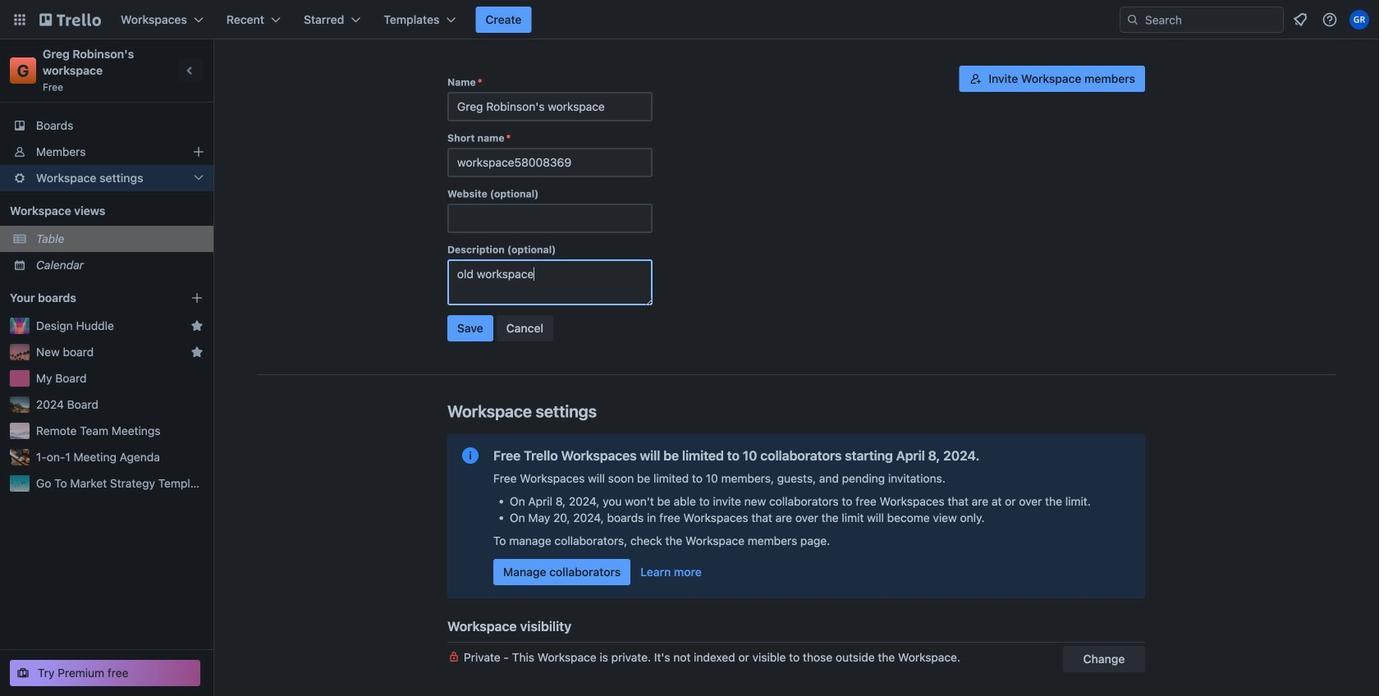 Task type: describe. For each thing, give the bounding box(es) containing it.
your boards with 7 items element
[[10, 288, 166, 308]]

primary element
[[0, 0, 1379, 39]]

open information menu image
[[1322, 11, 1338, 28]]

organizationdetailform element
[[448, 66, 653, 348]]

search image
[[1127, 13, 1140, 26]]

1 starred icon image from the top
[[191, 319, 204, 333]]

0 notifications image
[[1291, 10, 1311, 30]]



Task type: locate. For each thing, give the bounding box(es) containing it.
0 vertical spatial starred icon image
[[191, 319, 204, 333]]

back to home image
[[39, 7, 101, 33]]

greg robinson (gregrobinson96) image
[[1350, 10, 1370, 30]]

Search field
[[1120, 7, 1284, 33]]

1 vertical spatial starred icon image
[[191, 346, 204, 359]]

None text field
[[448, 92, 653, 122], [448, 204, 653, 233], [448, 92, 653, 122], [448, 204, 653, 233]]

2 starred icon image from the top
[[191, 346, 204, 359]]

None text field
[[448, 148, 653, 177], [448, 259, 653, 305], [448, 148, 653, 177], [448, 259, 653, 305]]

add board image
[[191, 291, 204, 305]]

workspace navigation collapse icon image
[[179, 59, 202, 82]]

starred icon image
[[191, 319, 204, 333], [191, 346, 204, 359]]



Task type: vqa. For each thing, say whether or not it's contained in the screenshot.
OrganizationDetailForm 'element'
yes



